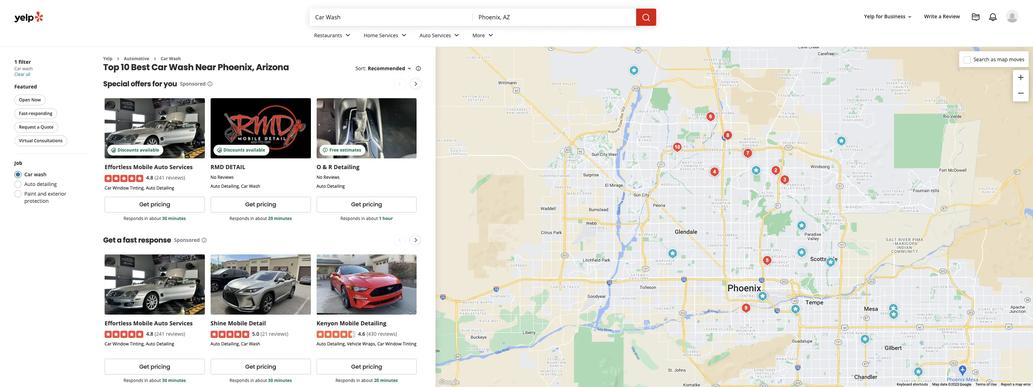 Task type: vqa. For each thing, say whether or not it's contained in the screenshot.
Chimney within Blackburn Chimney Photo from the business owner
no



Task type: describe. For each thing, give the bounding box(es) containing it.
responds for get pricing button associated with 'rmd detail' link
[[230, 215, 249, 221]]

window for a
[[113, 341, 129, 347]]

keyboard
[[897, 382, 912, 386]]

16 info v2 image for top 10 best car wash near phoenix, arizona
[[416, 66, 422, 71]]

christina o. image
[[1006, 10, 1019, 23]]

a for request
[[37, 124, 40, 130]]

reviews inside the rmd detail no reviews auto detailing, car wash
[[218, 174, 234, 180]]

tint cartel - chandler image
[[858, 332, 873, 346]]

rmd
[[211, 163, 224, 171]]

discounts available link for effortless mobile auto services
[[105, 98, 205, 159]]

window for offers
[[113, 185, 129, 191]]

sponsored for you
[[180, 80, 206, 87]]

(21
[[261, 330, 268, 337]]

previous image for response
[[395, 236, 404, 244]]

desert auto spa and car wash image
[[824, 255, 838, 269]]

filter
[[19, 58, 31, 65]]

16 discount available v2 image for effortless mobile auto services
[[110, 147, 116, 153]]

home services
[[364, 32, 398, 39]]

no inside the o & r detailing no reviews auto detailing
[[317, 174, 323, 180]]

(430
[[367, 330, 377, 337]]

wash inside the rmd detail no reviews auto detailing, car wash
[[249, 183, 260, 189]]

available for effortless mobile auto services
[[140, 147, 159, 153]]

4.8 star rating image for a
[[105, 331, 143, 338]]

get for shine mobile detail link
[[245, 363, 255, 371]]

map
[[933, 382, 940, 386]]

discounts available for rmd detail
[[224, 147, 265, 153]]

you
[[164, 79, 177, 89]]

30 for response
[[162, 378, 167, 384]]

arizona
[[256, 61, 289, 73]]

1 vertical spatial 1
[[379, 215, 382, 221]]

20 for rmd detail
[[268, 215, 273, 221]]

in for get pricing button for shine mobile detail link
[[250, 378, 254, 384]]

get a fast response
[[103, 235, 171, 245]]

responding
[[29, 110, 52, 116]]

get pricing for "o & r detailing" link
[[351, 200, 382, 209]]

get pricing button for shine mobile detail link
[[211, 359, 311, 375]]

open now button
[[14, 95, 46, 105]]

mobile for the 5 star rating image
[[228, 319, 247, 327]]

wash inside 1 filter car wash clear all
[[22, 66, 33, 72]]

about for get pricing button for shine mobile detail link
[[255, 378, 267, 384]]

detailing
[[37, 181, 57, 187]]

responds for "effortless mobile auto services" link corresponding to for get pricing button
[[124, 215, 143, 221]]

business categories element
[[309, 26, 1019, 47]]

paint
[[24, 190, 36, 197]]

o & r detailing image
[[749, 163, 764, 178]]

virtual consultations button
[[14, 135, 67, 146]]

r
[[329, 163, 332, 171]]

Near text field
[[479, 13, 631, 21]]

shine mobile detail
[[211, 319, 266, 327]]

24 chevron down v2 image for more
[[487, 31, 495, 40]]

responds in about 30 minutes for fast
[[124, 378, 186, 384]]

get pricing for "effortless mobile auto services" link corresponding to for
[[139, 200, 170, 209]]

a for write
[[939, 13, 942, 20]]

open now
[[19, 97, 41, 103]]

responds in about 20 minutes for kenyon mobile detailing
[[336, 378, 398, 384]]

about for get pricing button associated with 'rmd detail' link
[[255, 215, 267, 221]]

previous image for you
[[395, 80, 404, 88]]

virtual
[[19, 138, 33, 144]]

write a review link
[[922, 10, 963, 23]]

yelp link
[[103, 56, 112, 62]]

a for get
[[117, 235, 122, 245]]

minutes for get pricing button for shine mobile detail link
[[274, 378, 292, 384]]

get pricing button for "o & r detailing" link
[[317, 197, 417, 212]]

4.8 for for
[[146, 174, 153, 181]]

get pricing button for kenyon mobile detailing link
[[317, 359, 417, 375]]

search
[[974, 56, 990, 63]]

consultations
[[34, 138, 63, 144]]

hour
[[383, 215, 393, 221]]

fast-responding
[[19, 110, 52, 116]]

24 chevron down v2 image
[[344, 31, 352, 40]]

detail oriented mobile detailing image
[[795, 218, 809, 233]]

in for get pricing button associated with 'rmd detail' link
[[250, 215, 254, 221]]

home services link
[[358, 26, 414, 47]]

rmd detail link
[[211, 163, 245, 171]]

16 info v2 image
[[201, 237, 207, 243]]

az vip detailing image
[[671, 140, 685, 154]]

open
[[19, 97, 30, 103]]

pricing for "o & r detailing" link
[[363, 200, 382, 209]]

arellano detailng image
[[666, 246, 680, 261]]

splash n dash image
[[761, 253, 775, 268]]

projects image
[[972, 13, 981, 22]]

no inside the rmd detail no reviews auto detailing, car wash
[[211, 174, 217, 180]]

recommended
[[368, 65, 405, 72]]

&
[[323, 163, 327, 171]]

free estimates link
[[317, 98, 417, 159]]

16 chevron down v2 image
[[407, 66, 413, 71]]

moves
[[1010, 56, 1025, 63]]

quote
[[41, 124, 54, 130]]

more link
[[467, 26, 501, 47]]

a for report
[[1013, 382, 1015, 386]]

sort:
[[356, 65, 367, 72]]

map data ©2023 google
[[933, 382, 972, 386]]

10
[[121, 61, 129, 73]]

responds in about 1 hour
[[341, 215, 393, 221]]

response
[[138, 235, 171, 245]]

recommended button
[[368, 65, 413, 72]]

free estimates
[[330, 147, 361, 153]]

get for 'rmd detail' link
[[245, 200, 255, 209]]

for inside button
[[876, 13, 883, 20]]

special offers for you
[[103, 79, 177, 89]]

minutes for kenyon mobile detailing link get pricing button
[[380, 378, 398, 384]]

protection
[[24, 197, 49, 204]]

kenyon mobile detailing link
[[317, 319, 387, 327]]

discounts for rmd detail
[[224, 147, 245, 153]]

about for kenyon mobile detailing link get pricing button
[[361, 378, 373, 384]]

get for "effortless mobile auto services" link for fast
[[139, 363, 149, 371]]

free
[[330, 147, 339, 153]]

tinting
[[403, 341, 417, 347]]

request a quote button
[[14, 122, 58, 133]]

responds for get pricing button corresponding to "o & r detailing" link
[[341, 215, 360, 221]]

next image
[[412, 236, 421, 244]]

super star car wash express image
[[704, 110, 718, 124]]

reviews inside the o & r detailing no reviews auto detailing
[[324, 174, 340, 180]]

car inside the rmd detail no reviews auto detailing, car wash
[[241, 183, 248, 189]]

auto services link
[[414, 26, 467, 47]]

report a map error link
[[1002, 382, 1032, 386]]

in for kenyon mobile detailing link get pricing button
[[357, 378, 360, 384]]

auto detailing, car wash
[[211, 341, 260, 347]]

in for "effortless mobile auto services" link for fast get pricing button
[[144, 378, 148, 384]]

discounts available for effortless mobile auto services
[[118, 147, 159, 153]]

pricing for kenyon mobile detailing link
[[363, 363, 382, 371]]

all
[[26, 71, 30, 77]]

map region
[[431, 23, 1034, 387]]

report a map error
[[1002, 382, 1032, 386]]

review
[[943, 13, 961, 20]]

top 10 best car wash near phoenix, arizona
[[103, 61, 289, 73]]

kenyon mobile detailing
[[317, 319, 387, 327]]

write
[[925, 13, 938, 20]]

fast
[[123, 235, 137, 245]]

responds in about 30 minutes for for
[[124, 215, 186, 221]]

effortless for special
[[105, 163, 132, 171]]

get pricing for kenyon mobile detailing link
[[351, 363, 382, 371]]

get pricing for shine mobile detail link
[[245, 363, 276, 371]]

automotive
[[124, 56, 149, 62]]

24 chevron down v2 image for auto services
[[453, 31, 461, 40]]

terms of use
[[976, 382, 997, 386]]

error
[[1024, 382, 1032, 386]]

user actions element
[[859, 9, 1029, 53]]

mobile for 4.8 star rating image for offers
[[133, 163, 153, 171]]

featured group
[[13, 83, 89, 148]]

effortless for get
[[105, 319, 132, 327]]

sponsored for response
[[174, 236, 200, 243]]

notifications image
[[989, 13, 998, 22]]

4.8 (241 reviews) for you
[[146, 174, 185, 181]]

zendejas auto detailing image
[[789, 302, 803, 316]]

1 filter car wash clear all
[[14, 58, 33, 77]]

clear all link
[[14, 71, 30, 77]]

zoom out image
[[1017, 89, 1026, 98]]

get pricing for 'rmd detail' link
[[245, 200, 276, 209]]

more
[[473, 32, 485, 39]]

map for error
[[1016, 382, 1023, 386]]

1 inside 1 filter car wash clear all
[[14, 58, 17, 65]]

services inside home services link
[[379, 32, 398, 39]]

terms of use link
[[976, 382, 997, 386]]

auto detailing
[[24, 181, 57, 187]]

offers
[[131, 79, 151, 89]]



Task type: locate. For each thing, give the bounding box(es) containing it.
2 effortless mobile auto services link from the top
[[105, 319, 193, 327]]

0 horizontal spatial for
[[152, 79, 162, 89]]

google
[[961, 382, 972, 386]]

4.6
[[358, 330, 365, 337]]

1 horizontal spatial 16 info v2 image
[[416, 66, 422, 71]]

mobile
[[133, 163, 153, 171], [133, 319, 153, 327], [228, 319, 247, 327], [340, 319, 359, 327]]

minutes for "effortless mobile auto services" link corresponding to for get pricing button
[[168, 215, 186, 221]]

magic hand car wash image
[[739, 301, 754, 315]]

4.8 star rating image for offers
[[105, 175, 143, 182]]

24 chevron down v2 image down the find field
[[400, 31, 408, 40]]

yelp left business
[[865, 13, 875, 20]]

1 horizontal spatial 16 chevron right v2 image
[[152, 56, 158, 62]]

1 4.8 from the top
[[146, 174, 153, 181]]

previous image left next image at the left of page
[[395, 80, 404, 88]]

reviews) for "effortless mobile auto services" link corresponding to for
[[166, 174, 185, 181]]

option group containing job
[[12, 160, 89, 205]]

4.6 (430 reviews)
[[358, 330, 397, 337]]

0 horizontal spatial discounts available
[[118, 147, 159, 153]]

1 effortless from the top
[[105, 163, 132, 171]]

1 vertical spatial yelp
[[103, 56, 112, 62]]

1 vertical spatial (241
[[155, 330, 165, 337]]

auto
[[420, 32, 431, 39], [154, 163, 168, 171], [24, 181, 35, 187], [211, 183, 220, 189], [317, 183, 326, 189], [146, 185, 155, 191], [154, 319, 168, 327], [146, 341, 155, 347], [211, 341, 220, 347], [317, 341, 326, 347]]

wash down filter
[[22, 66, 33, 72]]

1 vertical spatial effortless mobile auto services link
[[105, 319, 193, 327]]

1 vertical spatial 4.8 (241 reviews)
[[146, 330, 185, 337]]

5.0 (21 reviews)
[[252, 330, 288, 337]]

0 horizontal spatial no
[[211, 174, 217, 180]]

0 horizontal spatial available
[[140, 147, 159, 153]]

16 discount available v2 image
[[110, 147, 116, 153], [216, 147, 222, 153]]

write a review
[[925, 13, 961, 20]]

0 horizontal spatial wash
[[22, 66, 33, 72]]

2 discounts from the left
[[224, 147, 245, 153]]

get for "o & r detailing" link
[[351, 200, 361, 209]]

24 chevron down v2 image for home services
[[400, 31, 408, 40]]

4.8 (241 reviews)
[[146, 174, 185, 181], [146, 330, 185, 337]]

near
[[195, 61, 216, 73]]

keyboard shortcuts button
[[897, 382, 929, 387]]

1 vertical spatial map
[[1016, 382, 1023, 386]]

virtual consultations
[[19, 138, 63, 144]]

1 horizontal spatial wash
[[34, 171, 47, 178]]

Find text field
[[315, 13, 467, 21]]

1 reviews from the left
[[218, 174, 234, 180]]

now
[[31, 97, 41, 103]]

for left business
[[876, 13, 883, 20]]

reviews)
[[166, 174, 185, 181], [166, 330, 185, 337], [269, 330, 288, 337], [378, 330, 397, 337]]

1 horizontal spatial no
[[317, 174, 323, 180]]

detailing, for shine
[[221, 341, 240, 347]]

about for get pricing button corresponding to "o & r detailing" link
[[366, 215, 378, 221]]

reviews) for kenyon mobile detailing link
[[378, 330, 397, 337]]

o & r detailing link
[[317, 163, 360, 171]]

0 vertical spatial 1
[[14, 58, 17, 65]]

get pricing button for 'rmd detail' link
[[211, 197, 311, 212]]

o & r detailing no reviews auto detailing
[[317, 163, 360, 189]]

keyboard shortcuts
[[897, 382, 929, 386]]

effortless mobile auto services for fast
[[105, 319, 193, 327]]

car wash link
[[161, 56, 181, 62]]

effortless mobile auto services
[[105, 163, 193, 171], [105, 319, 193, 327]]

shortcuts
[[913, 382, 929, 386]]

a right report
[[1013, 382, 1015, 386]]

pricing for shine mobile detail link
[[257, 363, 276, 371]]

shine mobile detail image
[[912, 365, 926, 379]]

discounts for effortless mobile auto services
[[118, 147, 139, 153]]

©2023
[[949, 382, 960, 386]]

yelp inside the yelp for business button
[[865, 13, 875, 20]]

a
[[939, 13, 942, 20], [37, 124, 40, 130], [117, 235, 122, 245], [1013, 382, 1015, 386]]

16 info v2 image for special offers for you
[[207, 81, 213, 87]]

yelp for business button
[[862, 10, 916, 23]]

1 vertical spatial responds in about 20 minutes
[[336, 378, 398, 384]]

reviews) for shine mobile detail link
[[269, 330, 288, 337]]

get pricing button for "effortless mobile auto services" link corresponding to for
[[105, 197, 205, 212]]

2 24 chevron down v2 image from the left
[[453, 31, 461, 40]]

0 horizontal spatial 16 info v2 image
[[207, 81, 213, 87]]

phoenix,
[[218, 61, 254, 73]]

yelp for business
[[865, 13, 906, 20]]

1 vertical spatial previous image
[[395, 236, 404, 244]]

top
[[103, 61, 119, 73]]

discounts available link
[[105, 98, 205, 159], [211, 98, 311, 159]]

sittin' pretty auto detailing image
[[627, 63, 642, 78]]

estimates
[[340, 147, 361, 153]]

24 chevron down v2 image inside home services link
[[400, 31, 408, 40]]

30 for you
[[162, 215, 167, 221]]

deluxe detail & window tint image
[[887, 301, 901, 316]]

2 tinting, from the top
[[130, 341, 145, 347]]

quick quack car wash image
[[721, 128, 735, 142], [708, 165, 722, 179], [708, 165, 722, 179]]

0 vertical spatial 4.8
[[146, 174, 153, 181]]

0 horizontal spatial responds in about 20 minutes
[[230, 215, 292, 221]]

reviews) for "effortless mobile auto services" link for fast
[[166, 330, 185, 337]]

effortless mobile auto services link for for
[[105, 163, 193, 171]]

0 horizontal spatial discounts available link
[[105, 98, 205, 159]]

effortless
[[105, 163, 132, 171], [105, 319, 132, 327]]

16 chevron right v2 image for automotive
[[115, 56, 121, 62]]

1 horizontal spatial for
[[876, 13, 883, 20]]

reviews down r
[[324, 174, 340, 180]]

car window tinting, auto detailing for for
[[105, 185, 174, 191]]

2 4.8 star rating image from the top
[[105, 331, 143, 338]]

0 horizontal spatial 16 chevron right v2 image
[[115, 56, 121, 62]]

1 no from the left
[[211, 174, 217, 180]]

sponsored down the top 10 best car wash near phoenix, arizona
[[180, 80, 206, 87]]

1 16 chevron right v2 image from the left
[[115, 56, 121, 62]]

responds for "effortless mobile auto services" link for fast get pricing button
[[124, 378, 143, 384]]

0 vertical spatial effortless mobile auto services link
[[105, 163, 193, 171]]

and
[[38, 190, 47, 197]]

2 discounts available link from the left
[[211, 98, 311, 159]]

1 horizontal spatial reviews
[[324, 174, 340, 180]]

0 vertical spatial effortless mobile auto services
[[105, 163, 193, 171]]

2 available from the left
[[246, 147, 265, 153]]

get
[[139, 200, 149, 209], [245, 200, 255, 209], [351, 200, 361, 209], [103, 235, 116, 245], [139, 363, 149, 371], [245, 363, 255, 371], [351, 363, 361, 371]]

0 horizontal spatial 20
[[268, 215, 273, 221]]

map right as
[[998, 56, 1008, 63]]

3 24 chevron down v2 image from the left
[[487, 31, 495, 40]]

0 vertical spatial car window tinting, auto detailing
[[105, 185, 174, 191]]

greenway car wash image
[[769, 163, 784, 178]]

1 horizontal spatial discounts available
[[224, 147, 265, 153]]

data
[[941, 382, 948, 386]]

get pricing button
[[105, 197, 205, 212], [211, 197, 311, 212], [317, 197, 417, 212], [105, 359, 205, 375], [211, 359, 311, 375], [317, 359, 417, 375]]

0 horizontal spatial 1
[[14, 58, 17, 65]]

special
[[103, 79, 129, 89]]

0 horizontal spatial map
[[998, 56, 1008, 63]]

yelp
[[865, 13, 875, 20], [103, 56, 112, 62]]

1 16 discount available v2 image from the left
[[110, 147, 116, 153]]

responds
[[124, 215, 143, 221], [230, 215, 249, 221], [341, 215, 360, 221], [124, 378, 143, 384], [230, 378, 249, 384], [336, 378, 355, 384]]

0 vertical spatial 4.8 (241 reviews)
[[146, 174, 185, 181]]

search as map moves
[[974, 56, 1025, 63]]

zoom in image
[[1017, 73, 1026, 82]]

24 chevron down v2 image
[[400, 31, 408, 40], [453, 31, 461, 40], [487, 31, 495, 40]]

2 discounts available from the left
[[224, 147, 265, 153]]

kenyon mobile detailing image
[[835, 134, 849, 148]]

detailing, down the 5 star rating image
[[221, 341, 240, 347]]

0 horizontal spatial reviews
[[218, 174, 234, 180]]

1 horizontal spatial responds in about 20 minutes
[[336, 378, 398, 384]]

none field the find
[[315, 13, 467, 21]]

(241 for response
[[155, 330, 165, 337]]

yelp for yelp for business
[[865, 13, 875, 20]]

car wash
[[161, 56, 181, 62]]

about for "effortless mobile auto services" link corresponding to for get pricing button
[[149, 215, 161, 221]]

1 effortless mobile auto services link from the top
[[105, 163, 193, 171]]

responds in about 20 minutes for rmd detail
[[230, 215, 292, 221]]

16 chevron right v2 image for car wash
[[152, 56, 158, 62]]

detailing, for kenyon
[[327, 341, 346, 347]]

1 horizontal spatial discounts
[[224, 147, 245, 153]]

map left error
[[1016, 382, 1023, 386]]

minutes
[[168, 215, 186, 221], [274, 215, 292, 221], [168, 378, 186, 384], [274, 378, 292, 384], [380, 378, 398, 384]]

5 star rating image
[[211, 331, 249, 338]]

map for moves
[[998, 56, 1008, 63]]

1 left filter
[[14, 58, 17, 65]]

option group
[[12, 160, 89, 205]]

1 discounts from the left
[[118, 147, 139, 153]]

effortless mobile auto services image
[[756, 289, 770, 303], [756, 289, 770, 303]]

window
[[113, 185, 129, 191], [113, 341, 129, 347], [386, 341, 402, 347]]

16 info v2 image down near
[[207, 81, 213, 87]]

yelp left 10
[[103, 56, 112, 62]]

tinting, for fast
[[130, 341, 145, 347]]

effortless mobile auto services link for fast
[[105, 319, 193, 327]]

shine mobile detail link
[[211, 319, 266, 327]]

0 vertical spatial responds in about 20 minutes
[[230, 215, 292, 221]]

1 tinting, from the top
[[130, 185, 145, 191]]

0 vertical spatial effortless
[[105, 163, 132, 171]]

2 reviews from the left
[[324, 174, 340, 180]]

previous image
[[395, 80, 404, 88], [395, 236, 404, 244]]

1 none field from the left
[[315, 13, 467, 21]]

a left quote
[[37, 124, 40, 130]]

16 chevron down v2 image
[[908, 14, 913, 20]]

reviews down 'rmd detail' link
[[218, 174, 234, 180]]

1 discounts available link from the left
[[105, 98, 205, 159]]

24 chevron down v2 image inside more 'link'
[[487, 31, 495, 40]]

car window tinting, auto detailing for fast
[[105, 341, 174, 347]]

auto inside the rmd detail no reviews auto detailing, car wash
[[211, 183, 220, 189]]

(241
[[155, 174, 165, 181], [155, 330, 165, 337]]

none field near
[[479, 13, 631, 21]]

2 effortless from the top
[[105, 319, 132, 327]]

1 horizontal spatial 1
[[379, 215, 382, 221]]

0 vertical spatial 16 info v2 image
[[416, 66, 422, 71]]

auto inside auto services link
[[420, 32, 431, 39]]

job
[[14, 160, 22, 166]]

o
[[317, 163, 321, 171]]

discounts available
[[118, 147, 159, 153], [224, 147, 265, 153]]

fast-
[[19, 110, 29, 116]]

for left you
[[152, 79, 162, 89]]

car wash
[[24, 171, 47, 178]]

1
[[14, 58, 17, 65], [379, 215, 382, 221]]

available for rmd detail
[[246, 147, 265, 153]]

1 discounts available from the left
[[118, 147, 159, 153]]

16 discount available v2 image for rmd detail
[[216, 147, 222, 153]]

30
[[162, 215, 167, 221], [162, 378, 167, 384], [268, 378, 273, 384]]

no down rmd
[[211, 174, 217, 180]]

1 24 chevron down v2 image from the left
[[400, 31, 408, 40]]

1 horizontal spatial discounts available link
[[211, 98, 311, 159]]

0 horizontal spatial discounts
[[118, 147, 139, 153]]

0 horizontal spatial 16 discount available v2 image
[[110, 147, 116, 153]]

0 vertical spatial for
[[876, 13, 883, 20]]

a right the write
[[939, 13, 942, 20]]

0 horizontal spatial 24 chevron down v2 image
[[400, 31, 408, 40]]

1 horizontal spatial none field
[[479, 13, 631, 21]]

2 none field from the left
[[479, 13, 631, 21]]

weiss guys express wash image
[[778, 173, 792, 187]]

1 vertical spatial 4.8
[[146, 330, 153, 337]]

tinting, for for
[[130, 185, 145, 191]]

0 horizontal spatial none field
[[315, 13, 467, 21]]

rinse my ride image
[[741, 146, 756, 160], [741, 146, 756, 160]]

1 car window tinting, auto detailing from the top
[[105, 185, 174, 191]]

0 vertical spatial wash
[[22, 66, 33, 72]]

vehicle
[[347, 341, 361, 347]]

0 vertical spatial 4.8 star rating image
[[105, 175, 143, 182]]

24 chevron down v2 image right auto services
[[453, 31, 461, 40]]

1 vertical spatial 20
[[374, 378, 379, 384]]

terms
[[976, 382, 986, 386]]

next image
[[412, 80, 421, 88]]

wash
[[22, 66, 33, 72], [34, 171, 47, 178]]

discounts available link for rmd detail
[[211, 98, 311, 159]]

1 (241 from the top
[[155, 174, 165, 181]]

2 no from the left
[[317, 174, 323, 180]]

available
[[140, 147, 159, 153], [246, 147, 265, 153]]

2 horizontal spatial 24 chevron down v2 image
[[487, 31, 495, 40]]

0 vertical spatial 20
[[268, 215, 273, 221]]

1 horizontal spatial map
[[1016, 382, 1023, 386]]

in for "effortless mobile auto services" link corresponding to for get pricing button
[[144, 215, 148, 221]]

1 vertical spatial effortless
[[105, 319, 132, 327]]

tinting,
[[130, 185, 145, 191], [130, 341, 145, 347]]

(241 for you
[[155, 174, 165, 181]]

2 (241 from the top
[[155, 330, 165, 337]]

0 vertical spatial sponsored
[[180, 80, 206, 87]]

1 vertical spatial wash
[[34, 171, 47, 178]]

16 chevron right v2 image
[[115, 56, 121, 62], [152, 56, 158, 62]]

0 vertical spatial tinting,
[[130, 185, 145, 191]]

1 left hour
[[379, 215, 382, 221]]

auto services
[[420, 32, 451, 39]]

detailing, inside the rmd detail no reviews auto detailing, car wash
[[221, 183, 240, 189]]

effortless mobile auto services link
[[105, 163, 193, 171], [105, 319, 193, 327]]

pricing for 'rmd detail' link
[[257, 200, 276, 209]]

sponsored left 16 info v2 image
[[174, 236, 200, 243]]

map
[[998, 56, 1008, 63], [1016, 382, 1023, 386]]

1 horizontal spatial yelp
[[865, 13, 875, 20]]

0 vertical spatial previous image
[[395, 80, 404, 88]]

for
[[876, 13, 883, 20], [152, 79, 162, 89]]

0 vertical spatial map
[[998, 56, 1008, 63]]

restaurants link
[[309, 26, 358, 47]]

2 4.8 (241 reviews) from the top
[[146, 330, 185, 337]]

about for "effortless mobile auto services" link for fast get pricing button
[[149, 378, 161, 384]]

effortless mobile auto services for for
[[105, 163, 193, 171]]

google image
[[438, 378, 461, 387]]

request
[[19, 124, 36, 130]]

1 vertical spatial car window tinting, auto detailing
[[105, 341, 174, 347]]

2 effortless mobile auto services from the top
[[105, 319, 193, 327]]

group
[[1014, 70, 1029, 101]]

1 horizontal spatial available
[[246, 147, 265, 153]]

2 car window tinting, auto detailing from the top
[[105, 341, 174, 347]]

home
[[364, 32, 378, 39]]

minutes for "effortless mobile auto services" link for fast get pricing button
[[168, 378, 186, 384]]

4.8 (241 reviews) for response
[[146, 330, 185, 337]]

services inside auto services link
[[432, 32, 451, 39]]

16 chevron right v2 image left car wash link
[[152, 56, 158, 62]]

previous image left next icon
[[395, 236, 404, 244]]

16 chevron right v2 image right yelp link
[[115, 56, 121, 62]]

1 vertical spatial 16 info v2 image
[[207, 81, 213, 87]]

1 available from the left
[[140, 147, 159, 153]]

0 vertical spatial yelp
[[865, 13, 875, 20]]

best
[[131, 61, 150, 73]]

minutes for get pricing button associated with 'rmd detail' link
[[274, 215, 292, 221]]

1 4.8 (241 reviews) from the top
[[146, 174, 185, 181]]

responds for kenyon mobile detailing link get pricing button
[[336, 378, 355, 384]]

1 effortless mobile auto services from the top
[[105, 163, 193, 171]]

16 info v2 image
[[416, 66, 422, 71], [207, 81, 213, 87]]

4.8 for fast
[[146, 330, 153, 337]]

24 chevron down v2 image right more
[[487, 31, 495, 40]]

a inside "element"
[[939, 13, 942, 20]]

20 for kenyon mobile detailing
[[374, 378, 379, 384]]

report
[[1002, 382, 1012, 386]]

2 previous image from the top
[[395, 236, 404, 244]]

1 horizontal spatial 20
[[374, 378, 379, 384]]

a left the fast on the left
[[117, 235, 122, 245]]

0 horizontal spatial yelp
[[103, 56, 112, 62]]

wash up auto detailing
[[34, 171, 47, 178]]

1 4.8 star rating image from the top
[[105, 175, 143, 182]]

mobile for a 4.8 star rating image
[[133, 319, 153, 327]]

16 free estimates v2 image
[[322, 147, 328, 153]]

None search field
[[310, 9, 658, 26]]

20
[[268, 215, 273, 221], [374, 378, 379, 384]]

clear
[[14, 71, 25, 77]]

get for "effortless mobile auto services" link corresponding to for
[[139, 200, 149, 209]]

1 vertical spatial 4.8 star rating image
[[105, 331, 143, 338]]

1 vertical spatial effortless mobile auto services
[[105, 319, 193, 327]]

pricing
[[151, 200, 170, 209], [257, 200, 276, 209], [363, 200, 382, 209], [151, 363, 170, 371], [257, 363, 276, 371], [363, 363, 382, 371]]

get pricing for "effortless mobile auto services" link for fast
[[139, 363, 170, 371]]

5.0
[[252, 330, 259, 337]]

1 vertical spatial tinting,
[[130, 341, 145, 347]]

2 4.8 from the top
[[146, 330, 153, 337]]

featured
[[14, 83, 37, 90]]

business
[[885, 13, 906, 20]]

1 vertical spatial sponsored
[[174, 236, 200, 243]]

search image
[[642, 13, 651, 22]]

get for kenyon mobile detailing link
[[351, 363, 361, 371]]

detailing, down 4.6 star rating image
[[327, 341, 346, 347]]

2 16 discount available v2 image from the left
[[216, 147, 222, 153]]

sponsored
[[180, 80, 206, 87], [174, 236, 200, 243]]

16 info v2 image right 16 chevron down v2 icon
[[416, 66, 422, 71]]

in for get pricing button corresponding to "o & r detailing" link
[[361, 215, 365, 221]]

kenyon
[[317, 319, 338, 327]]

jr window tint image
[[887, 307, 901, 322]]

0 vertical spatial (241
[[155, 174, 165, 181]]

no down "o"
[[317, 174, 323, 180]]

None field
[[315, 13, 467, 21], [479, 13, 631, 21]]

4.6 star rating image
[[317, 331, 355, 338]]

2 16 chevron right v2 image from the left
[[152, 56, 158, 62]]

24 chevron down v2 image inside auto services link
[[453, 31, 461, 40]]

mobile for 4.6 star rating image
[[340, 319, 359, 327]]

exotic detail image
[[795, 245, 809, 260]]

detailing, down 'rmd detail' link
[[221, 183, 240, 189]]

exterior
[[48, 190, 66, 197]]

1 previous image from the top
[[395, 80, 404, 88]]

car inside 1 filter car wash clear all
[[14, 66, 21, 72]]

in
[[144, 215, 148, 221], [250, 215, 254, 221], [361, 215, 365, 221], [144, 378, 148, 384], [250, 378, 254, 384], [357, 378, 360, 384]]

rmd detail no reviews auto detailing, car wash
[[211, 163, 260, 189]]

automotive link
[[124, 56, 149, 62]]

yelp for yelp link
[[103, 56, 112, 62]]

1 horizontal spatial 16 discount available v2 image
[[216, 147, 222, 153]]

1 vertical spatial for
[[152, 79, 162, 89]]

a inside button
[[37, 124, 40, 130]]

1 horizontal spatial 24 chevron down v2 image
[[453, 31, 461, 40]]

4.8 star rating image
[[105, 175, 143, 182], [105, 331, 143, 338]]

auto inside the o & r detailing no reviews auto detailing
[[317, 183, 326, 189]]



